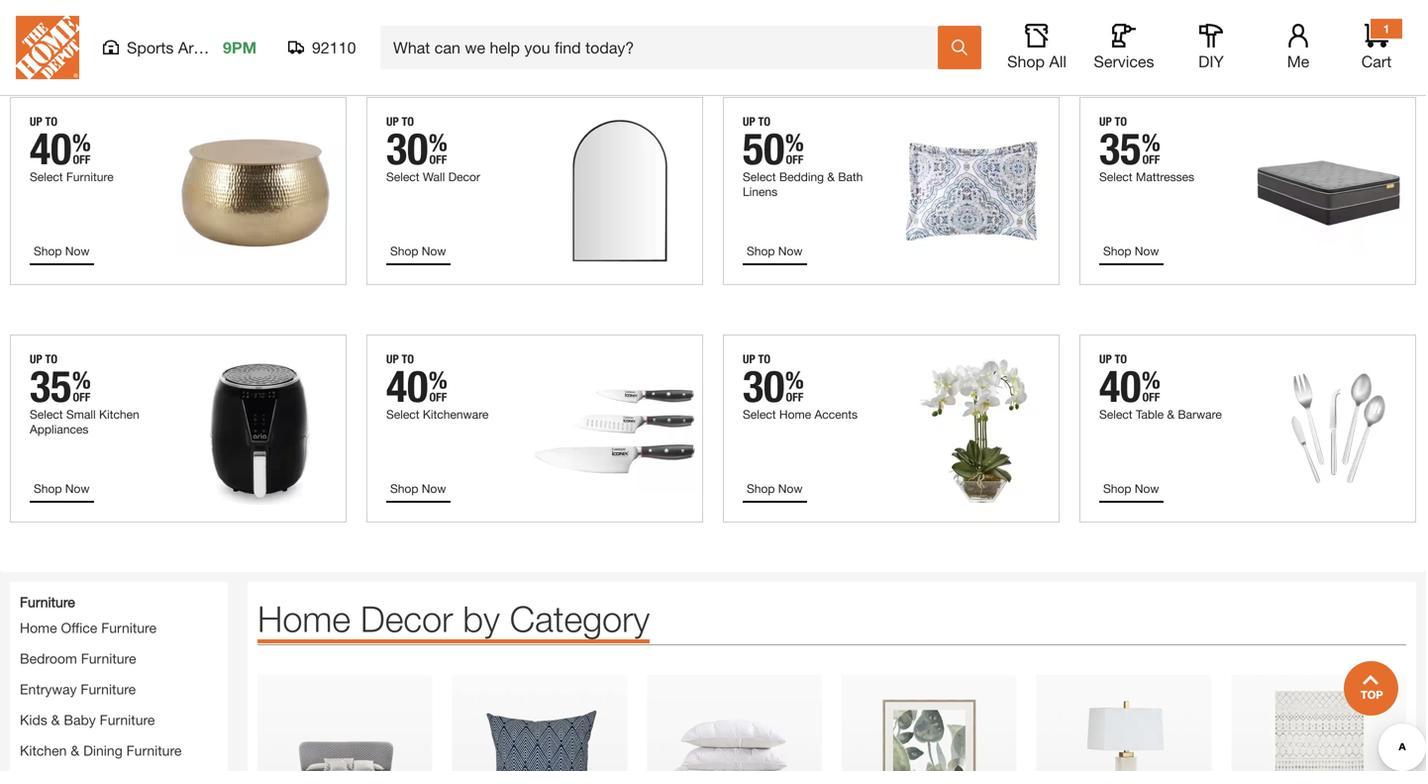 Task type: describe. For each thing, give the bounding box(es) containing it.
kids & baby furniture link
[[20, 712, 155, 728]]

lighting image
[[1037, 675, 1212, 772]]

baby
[[64, 712, 96, 728]]

kitchen & dining furniture
[[20, 743, 182, 759]]

diy button
[[1180, 24, 1243, 71]]

bedroom furniture
[[20, 651, 136, 667]]

92110
[[312, 38, 356, 57]]

kitchen & dining furniture link
[[20, 743, 182, 759]]

furniture up office
[[20, 594, 75, 611]]

up to 50% off select bedding & bath linens image
[[723, 97, 1060, 285]]

for
[[319, 9, 359, 51]]

up
[[102, 9, 147, 51]]

category
[[510, 598, 650, 640]]

dining
[[83, 743, 123, 759]]

1
[[1384, 22, 1390, 36]]

up to 40% off select furniture image
[[10, 97, 347, 285]]

arena
[[178, 38, 219, 57]]

me
[[1288, 52, 1310, 71]]

services
[[1094, 52, 1155, 71]]

92110 button
[[288, 38, 357, 57]]

furniture up dining
[[100, 712, 155, 728]]

services button
[[1093, 24, 1156, 71]]

bedroom furniture link
[[20, 651, 136, 667]]

kids
[[20, 712, 47, 728]]

diy
[[1199, 52, 1224, 71]]

shop
[[1008, 52, 1045, 71]]

all
[[1050, 52, 1067, 71]]

furniture up kids & baby furniture
[[81, 681, 136, 698]]

cart 1
[[1362, 22, 1392, 71]]

the home depot logo image
[[16, 16, 79, 79]]

furniture link
[[20, 592, 75, 613]]

home for home office furniture
[[20, 620, 57, 636]]

bedroom
[[20, 651, 77, 667]]

furniture image
[[258, 675, 433, 772]]

bedding & bath image
[[647, 675, 822, 772]]

home accents image
[[452, 675, 627, 772]]

up to 40% off tableware and bar image
[[1080, 335, 1417, 523]]

decor
[[361, 598, 453, 640]]

up to 35% off select kitchen appliances image
[[10, 335, 347, 523]]

sports arena 9pm
[[127, 38, 257, 57]]

kids & baby furniture
[[20, 712, 155, 728]]

home office furniture link
[[20, 620, 156, 636]]

me button
[[1267, 24, 1330, 71]]

essentials
[[157, 9, 309, 51]]



Task type: vqa. For each thing, say whether or not it's contained in the screenshot.
cart 1
yes



Task type: locate. For each thing, give the bounding box(es) containing it.
& for kids
[[51, 712, 60, 728]]

up to 35% off select mattresses image
[[1080, 97, 1417, 285]]

entryway
[[20, 681, 77, 698]]

rugs image
[[1232, 675, 1407, 772]]

up to 30% off select wall decor image
[[367, 97, 703, 285]]

0 horizontal spatial &
[[51, 712, 60, 728]]

0 vertical spatial &
[[51, 712, 60, 728]]

& right kids
[[51, 712, 60, 728]]

every
[[369, 9, 453, 51]]

entryway furniture link
[[20, 681, 136, 698]]

1 horizontal spatial home
[[258, 598, 351, 640]]

wrap up essentials for every room
[[10, 9, 556, 51]]

& for kitchen
[[71, 743, 79, 759]]

by
[[463, 598, 500, 640]]

wrap
[[10, 9, 92, 51]]

furniture
[[20, 594, 75, 611], [101, 620, 156, 636], [81, 651, 136, 667], [81, 681, 136, 698], [100, 712, 155, 728], [126, 743, 182, 759]]

furniture down home office furniture at the bottom left
[[81, 651, 136, 667]]

sports
[[127, 38, 174, 57]]

9pm
[[223, 38, 257, 57]]

cart
[[1362, 52, 1392, 71]]

up to 30% off select home accents image
[[723, 335, 1060, 523]]

&
[[51, 712, 60, 728], [71, 743, 79, 759]]

office
[[61, 620, 97, 636]]

& left dining
[[71, 743, 79, 759]]

home for home decor by category
[[258, 598, 351, 640]]

home decor by category
[[258, 598, 650, 640]]

room
[[463, 9, 556, 51]]

shop all
[[1008, 52, 1067, 71]]

up to 40% off select kitchenware image
[[367, 335, 703, 523]]

1 horizontal spatial &
[[71, 743, 79, 759]]

1 vertical spatial &
[[71, 743, 79, 759]]

What can we help you find today? search field
[[393, 27, 937, 68]]

entryway furniture
[[20, 681, 136, 698]]

0 horizontal spatial home
[[20, 620, 57, 636]]

wall decor image
[[842, 675, 1017, 772]]

home
[[258, 598, 351, 640], [20, 620, 57, 636]]

furniture right office
[[101, 620, 156, 636]]

kitchen
[[20, 743, 67, 759]]

furniture right dining
[[126, 743, 182, 759]]

shop all button
[[1005, 24, 1069, 71]]

home office furniture
[[20, 620, 156, 636]]



